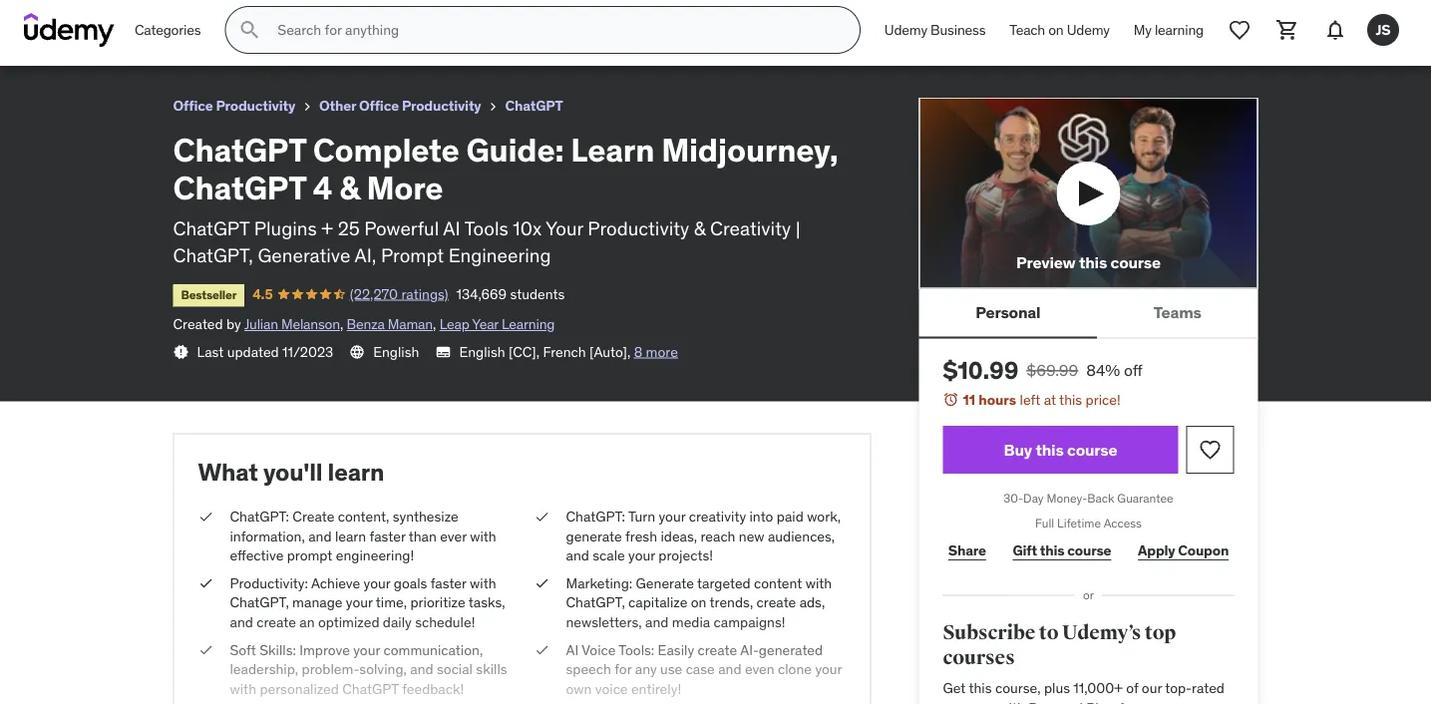 Task type: describe. For each thing, give the bounding box(es) containing it.
generate
[[636, 574, 694, 592]]

day
[[1024, 490, 1044, 506]]

with inside subscribe to udemy's top courses get this course, plus 11,000+ of our top-rated courses, with personal plan.
[[999, 699, 1025, 704]]

communication,
[[384, 641, 483, 659]]

entirely!
[[631, 680, 682, 698]]

tasks,
[[469, 594, 505, 612]]

turn
[[628, 508, 656, 526]]

$10.99 $69.99 84% off
[[943, 356, 1143, 386]]

midjourney, for chatgpt complete guide: learn midjourney, chatgpt 4 & more chatgpt plugins + 25 powerful ai tools 10x your productivity & creativity | chatgpt, generative ai, prompt engineering
[[662, 130, 839, 170]]

& for chatgpt complete guide: learn midjourney, chatgpt 4 & more
[[441, 8, 451, 29]]

|
[[796, 216, 801, 240]]

0 horizontal spatial 134,669 students
[[246, 35, 354, 53]]

xsmall image left chatgpt link
[[485, 99, 501, 115]]

new
[[739, 527, 765, 545]]

you'll
[[263, 458, 323, 487]]

this inside subscribe to udemy's top courses get this course, plus 11,000+ of our top-rated courses, with personal plan.
[[969, 680, 992, 698]]

marketing:
[[566, 574, 633, 592]]

1 horizontal spatial productivity
[[402, 97, 481, 115]]

shopping cart with 0 items image
[[1276, 18, 1300, 42]]

[auto]
[[590, 343, 627, 361]]

ever
[[440, 527, 467, 545]]

chatgpt, inside productivity: achieve your goals faster with chatgpt, manage your time, prioritize tasks, and create an optimized daily schedule!
[[230, 594, 289, 612]]

top
[[1145, 620, 1177, 645]]

30-
[[1004, 490, 1024, 506]]

0 vertical spatial bestseller
[[24, 37, 80, 53]]

prompt
[[287, 547, 333, 565]]

generative
[[258, 243, 351, 267]]

subscribe
[[943, 620, 1036, 645]]

your down fresh in the bottom left of the page
[[629, 547, 655, 565]]

and inside marketing: generate targeted content with chatgpt, capitalize on trends, create ads, newsletters, and media campaigns!
[[646, 613, 669, 631]]

julian
[[245, 315, 278, 333]]

generate
[[566, 527, 622, 545]]

2 udemy from the left
[[1067, 21, 1110, 39]]

Search for anything text field
[[274, 13, 836, 47]]

more
[[646, 343, 678, 361]]

personal button
[[919, 289, 1098, 337]]

capitalize
[[629, 594, 688, 612]]

course for buy this course
[[1068, 439, 1118, 460]]

0 horizontal spatial wishlist image
[[1199, 438, 1223, 462]]

chatgpt link
[[505, 94, 563, 119]]

8
[[634, 343, 643, 361]]

skills:
[[260, 641, 296, 659]]

course,
[[996, 680, 1041, 698]]

of
[[1127, 680, 1139, 698]]

an
[[300, 613, 315, 631]]

top-
[[1166, 680, 1192, 698]]

money-
[[1047, 490, 1088, 506]]

other office productivity link
[[319, 94, 481, 119]]

$10.99
[[943, 356, 1019, 386]]

teach
[[1010, 21, 1046, 39]]

more for chatgpt complete guide: learn midjourney, chatgpt 4 & more chatgpt plugins + 25 powerful ai tools 10x your productivity & creativity | chatgpt, generative ai, prompt engineering
[[367, 168, 443, 208]]

udemy image
[[24, 13, 115, 47]]

0 horizontal spatial (22,270
[[139, 35, 187, 53]]

alarm image
[[943, 392, 959, 408]]

11
[[963, 391, 976, 409]]

office productivity link
[[173, 94, 295, 119]]

my learning
[[1134, 21, 1204, 39]]

other office productivity
[[319, 97, 481, 115]]

campaigns!
[[714, 613, 786, 631]]

leadership,
[[230, 660, 298, 678]]

last
[[197, 343, 224, 361]]

categories
[[135, 21, 201, 39]]

4 for chatgpt complete guide: learn midjourney, chatgpt 4 & more chatgpt plugins + 25 powerful ai tools 10x your productivity & creativity | chatgpt, generative ai, prompt engineering
[[313, 168, 332, 208]]

schedule!
[[415, 613, 475, 631]]

easily
[[658, 641, 694, 659]]

created by julian melanson , benza maman , leap year learning
[[173, 315, 555, 333]]

media
[[672, 613, 711, 631]]

courses
[[943, 646, 1015, 671]]

or
[[1083, 588, 1094, 603]]

benza
[[347, 315, 385, 333]]

0 horizontal spatial 4.5
[[96, 35, 116, 53]]

english for english
[[373, 343, 419, 361]]

with inside soft skills: improve your communication, leadership, problem-solving, and social skills with personalized chatgpt feedback!
[[230, 680, 256, 698]]

use
[[660, 660, 683, 678]]

submit search image
[[238, 18, 262, 42]]

and inside ai voice tools: easily create ai-generated speech for any use case and even clone your own voice entirely!
[[718, 660, 742, 678]]

buy this course
[[1004, 439, 1118, 460]]

chatgpt, inside chatgpt complete guide: learn midjourney, chatgpt 4 & more chatgpt plugins + 25 powerful ai tools 10x your productivity & creativity | chatgpt, generative ai, prompt engineering
[[173, 243, 253, 267]]

with inside productivity: achieve your goals faster with chatgpt, manage your time, prioritize tasks, and create an optimized daily schedule!
[[470, 574, 496, 592]]

learning
[[1155, 21, 1204, 39]]

& for chatgpt complete guide: learn midjourney, chatgpt 4 & more chatgpt plugins + 25 powerful ai tools 10x your productivity & creativity | chatgpt, generative ai, prompt engineering
[[339, 168, 360, 208]]

chatgpt: create content, synthesize information, and learn faster than ever with effective prompt engineering!
[[230, 508, 497, 565]]

gift this course link
[[1008, 531, 1117, 571]]

learn inside chatgpt: create content, synthesize information, and learn faster than ever with effective prompt engineering!
[[335, 527, 366, 545]]

chatgpt inside soft skills: improve your communication, leadership, problem-solving, and social skills with personalized chatgpt feedback!
[[342, 680, 399, 698]]

paid
[[777, 508, 804, 526]]

last updated 11/2023
[[197, 343, 333, 361]]

reach
[[701, 527, 736, 545]]

share button
[[943, 531, 992, 571]]

rated
[[1192, 680, 1225, 698]]

0 horizontal spatial ,
[[340, 315, 343, 333]]

11 hours left at this price!
[[963, 391, 1121, 409]]

ai,
[[355, 243, 376, 267]]

1 horizontal spatial 134,669
[[457, 285, 507, 303]]

closed captions image
[[435, 344, 451, 360]]

my
[[1134, 21, 1152, 39]]

ai-
[[740, 641, 759, 659]]

gift this course
[[1013, 542, 1112, 560]]

back
[[1088, 490, 1115, 506]]

english [cc], french [auto] , 8 more
[[459, 343, 678, 361]]

0 vertical spatial wishlist image
[[1228, 18, 1252, 42]]

$69.99
[[1027, 360, 1079, 381]]

this right at
[[1060, 391, 1083, 409]]

faster inside productivity: achieve your goals faster with chatgpt, manage your time, prioritize tasks, and create an optimized daily schedule!
[[431, 574, 467, 592]]

solving,
[[359, 660, 407, 678]]

improve
[[300, 641, 350, 659]]

clone
[[778, 660, 812, 678]]

0 horizontal spatial ratings)
[[191, 35, 238, 53]]

by
[[226, 315, 241, 333]]

your inside ai voice tools: easily create ai-generated speech for any use case and even clone your own voice entirely!
[[816, 660, 842, 678]]

learning
[[502, 315, 555, 333]]

learn for chatgpt complete guide: learn midjourney, chatgpt 4 & more
[[217, 8, 260, 29]]

1 vertical spatial students
[[510, 285, 565, 303]]

than
[[409, 527, 437, 545]]

hours
[[979, 391, 1017, 409]]

preview this course button
[[919, 98, 1259, 289]]

off
[[1124, 360, 1143, 381]]

my learning link
[[1122, 6, 1216, 54]]

leap year learning link
[[440, 315, 555, 333]]

0 horizontal spatial (22,270 ratings)
[[139, 35, 238, 53]]

xsmall image for chatgpt: turn your creativity into paid work, generate fresh ideas, reach new audiences, and scale your projects!
[[534, 507, 550, 527]]

guarantee
[[1118, 490, 1174, 506]]

2 office from the left
[[359, 97, 399, 115]]

xsmall image for ai
[[534, 640, 550, 660]]

course for preview this course
[[1111, 252, 1161, 272]]

this for gift
[[1040, 542, 1065, 560]]

what you'll learn
[[198, 458, 384, 487]]

your up ideas,
[[659, 508, 686, 526]]



Task type: locate. For each thing, give the bounding box(es) containing it.
1 horizontal spatial ai
[[566, 641, 579, 659]]

1 horizontal spatial udemy
[[1067, 21, 1110, 39]]

personal down plus
[[1029, 699, 1083, 704]]

0 horizontal spatial create
[[257, 613, 296, 631]]

0 vertical spatial ai
[[443, 216, 461, 240]]

1 vertical spatial personal
[[1029, 699, 1083, 704]]

create
[[757, 594, 796, 612], [257, 613, 296, 631], [698, 641, 737, 659]]

creativity
[[710, 216, 791, 240]]

0 vertical spatial students
[[299, 35, 354, 53]]

0 horizontal spatial midjourney,
[[263, 8, 353, 29]]

(22,270 ratings) up 'benza maman' link
[[350, 285, 449, 303]]

productivity right your
[[588, 216, 690, 240]]

11/2023
[[282, 343, 333, 361]]

8 more button
[[634, 342, 678, 362]]

personal inside button
[[976, 302, 1041, 323]]

ai voice tools: easily create ai-generated speech for any use case and even clone your own voice entirely!
[[566, 641, 842, 698]]

and up soft
[[230, 613, 253, 631]]

xsmall image
[[299, 99, 315, 115], [485, 99, 501, 115], [198, 574, 214, 593], [534, 574, 550, 593], [534, 640, 550, 660]]

tab list containing personal
[[919, 289, 1259, 339]]

teams button
[[1098, 289, 1259, 337]]

office right other
[[359, 97, 399, 115]]

midjourney,
[[263, 8, 353, 29], [662, 130, 839, 170]]

complete
[[87, 8, 161, 29], [313, 130, 460, 170]]

1 vertical spatial course
[[1068, 439, 1118, 460]]

1 horizontal spatial 134,669 students
[[457, 285, 565, 303]]

lifetime
[[1058, 515, 1102, 531]]

1 horizontal spatial more
[[454, 8, 493, 29]]

english down year
[[459, 343, 505, 361]]

with inside marketing: generate targeted content with chatgpt, capitalize on trends, create ads, newsletters, and media campaigns!
[[806, 574, 832, 592]]

0 vertical spatial midjourney,
[[263, 8, 353, 29]]

learn
[[217, 8, 260, 29], [571, 130, 655, 170]]

1 vertical spatial faster
[[431, 574, 467, 592]]

time,
[[376, 594, 407, 612]]

1 vertical spatial 134,669 students
[[457, 285, 565, 303]]

chatgpt, down marketing:
[[566, 594, 625, 612]]

midjourney, up creativity
[[662, 130, 839, 170]]

your up optimized
[[346, 594, 373, 612]]

with up tasks,
[[470, 574, 496, 592]]

chatgpt, down the productivity:
[[230, 594, 289, 612]]

coupon
[[1179, 542, 1229, 560]]

this for buy
[[1036, 439, 1064, 460]]

guide: for chatgpt complete guide: learn midjourney, chatgpt 4 & more chatgpt plugins + 25 powerful ai tools 10x your productivity & creativity | chatgpt, generative ai, prompt engineering
[[466, 130, 564, 170]]

0 vertical spatial on
[[1049, 21, 1064, 39]]

1 horizontal spatial learn
[[571, 130, 655, 170]]

apply coupon
[[1138, 542, 1229, 560]]

learn up your
[[571, 130, 655, 170]]

faster
[[370, 527, 406, 545], [431, 574, 467, 592]]

and inside productivity: achieve your goals faster with chatgpt, manage your time, prioritize tasks, and create an optimized daily schedule!
[[230, 613, 253, 631]]

1 horizontal spatial on
[[1049, 21, 1064, 39]]

1 vertical spatial &
[[339, 168, 360, 208]]

xsmall image left voice
[[534, 640, 550, 660]]

4 up other office productivity on the left of page
[[427, 8, 437, 29]]

courses,
[[943, 699, 996, 704]]

this right buy
[[1036, 439, 1064, 460]]

1 vertical spatial 4
[[313, 168, 332, 208]]

0 vertical spatial (22,270
[[139, 35, 187, 53]]

1 horizontal spatial 4
[[427, 8, 437, 29]]

more inside chatgpt complete guide: learn midjourney, chatgpt 4 & more chatgpt plugins + 25 powerful ai tools 10x your productivity & creativity | chatgpt, generative ai, prompt engineering
[[367, 168, 443, 208]]

1 horizontal spatial &
[[441, 8, 451, 29]]

productivity left chatgpt link
[[402, 97, 481, 115]]

benza maman link
[[347, 315, 433, 333]]

134,669 up year
[[457, 285, 507, 303]]

134,669 students down "chatgpt complete guide: learn midjourney, chatgpt 4 & more" on the left top of page
[[246, 35, 354, 53]]

1 vertical spatial midjourney,
[[662, 130, 839, 170]]

& up other office productivity on the left of page
[[441, 8, 451, 29]]

0 vertical spatial (22,270 ratings)
[[139, 35, 238, 53]]

1 vertical spatial create
[[257, 613, 296, 631]]

content
[[754, 574, 802, 592]]

office down the "categories" "dropdown button"
[[173, 97, 213, 115]]

complete inside chatgpt complete guide: learn midjourney, chatgpt 4 & more chatgpt plugins + 25 powerful ai tools 10x your productivity & creativity | chatgpt, generative ai, prompt engineering
[[313, 130, 460, 170]]

chatgpt: turn your creativity into paid work, generate fresh ideas, reach new audiences, and scale your projects!
[[566, 508, 841, 565]]

ai inside ai voice tools: easily create ai-generated speech for any use case and even clone your own voice entirely!
[[566, 641, 579, 659]]

0 vertical spatial course
[[1111, 252, 1161, 272]]

4 up +
[[313, 168, 332, 208]]

134,669 students up the leap year learning link
[[457, 285, 565, 303]]

course for gift this course
[[1068, 542, 1112, 560]]

guide: left submit search image
[[164, 8, 214, 29]]

complete for chatgpt complete guide: learn midjourney, chatgpt 4 & more chatgpt plugins + 25 powerful ai tools 10x your productivity & creativity | chatgpt, generative ai, prompt engineering
[[313, 130, 460, 170]]

achieve
[[311, 574, 360, 592]]

price!
[[1086, 391, 1121, 409]]

xsmall image for soft skills: improve your communication, leadership, problem-solving, and social skills with personalized chatgpt feedback!
[[198, 640, 214, 660]]

your inside soft skills: improve your communication, leadership, problem-solving, and social skills with personalized chatgpt feedback!
[[353, 641, 380, 659]]

faster up engineering!
[[370, 527, 406, 545]]

1 udemy from the left
[[885, 21, 928, 39]]

on up media
[[691, 594, 707, 612]]

voice
[[582, 641, 616, 659]]

0 vertical spatial personal
[[976, 302, 1041, 323]]

xsmall image for marketing:
[[534, 574, 550, 593]]

ai inside chatgpt complete guide: learn midjourney, chatgpt 4 & more chatgpt plugins + 25 powerful ai tools 10x your productivity & creativity | chatgpt, generative ai, prompt engineering
[[443, 216, 461, 240]]

with up ads,
[[806, 574, 832, 592]]

with down leadership,
[[230, 680, 256, 698]]

1 vertical spatial 4.5
[[253, 285, 273, 303]]

1 office from the left
[[173, 97, 213, 115]]

engineering
[[449, 243, 551, 267]]

1 vertical spatial guide:
[[466, 130, 564, 170]]

and inside chatgpt: turn your creativity into paid work, generate fresh ideas, reach new audiences, and scale your projects!
[[566, 547, 589, 565]]

(22,270 left submit search image
[[139, 35, 187, 53]]

2 chatgpt: from the left
[[566, 508, 626, 526]]

0 horizontal spatial faster
[[370, 527, 406, 545]]

1 vertical spatial (22,270 ratings)
[[350, 285, 449, 303]]

1 vertical spatial complete
[[313, 130, 460, 170]]

2 horizontal spatial create
[[757, 594, 796, 612]]

0 horizontal spatial office
[[173, 97, 213, 115]]

1 horizontal spatial (22,270 ratings)
[[350, 285, 449, 303]]

work,
[[807, 508, 841, 526]]

xsmall image for last updated 11/2023
[[173, 344, 189, 360]]

complete for chatgpt complete guide: learn midjourney, chatgpt 4 & more
[[87, 8, 161, 29]]

1 horizontal spatial guide:
[[466, 130, 564, 170]]

1 horizontal spatial complete
[[313, 130, 460, 170]]

teach on udemy
[[1010, 21, 1110, 39]]

4.5
[[96, 35, 116, 53], [253, 285, 273, 303]]

your up solving,
[[353, 641, 380, 659]]

with inside chatgpt: create content, synthesize information, and learn faster than ever with effective prompt engineering!
[[470, 527, 497, 545]]

0 horizontal spatial guide:
[[164, 8, 214, 29]]

2 horizontal spatial ,
[[627, 343, 631, 361]]

2 vertical spatial create
[[698, 641, 737, 659]]

faster up prioritize
[[431, 574, 467, 592]]

134,669 down "chatgpt complete guide: learn midjourney, chatgpt 4 & more" on the left top of page
[[246, 35, 296, 53]]

engineering!
[[336, 547, 414, 565]]

1 vertical spatial learn
[[335, 527, 366, 545]]

0 vertical spatial 134,669 students
[[246, 35, 354, 53]]

productivity: achieve your goals faster with chatgpt, manage your time, prioritize tasks, and create an optimized daily schedule!
[[230, 574, 505, 631]]

0 vertical spatial 4
[[427, 8, 437, 29]]

guide: for chatgpt complete guide: learn midjourney, chatgpt 4 & more
[[164, 8, 214, 29]]

create up skills:
[[257, 613, 296, 631]]

1 english from the left
[[373, 343, 419, 361]]

any
[[635, 660, 657, 678]]

1 horizontal spatial midjourney,
[[662, 130, 839, 170]]

english down 'benza maman' link
[[373, 343, 419, 361]]

students up learning
[[510, 285, 565, 303]]

1 horizontal spatial 4.5
[[253, 285, 273, 303]]

course up back
[[1068, 439, 1118, 460]]

4 for chatgpt complete guide: learn midjourney, chatgpt 4 & more
[[427, 8, 437, 29]]

1 horizontal spatial english
[[459, 343, 505, 361]]

0 horizontal spatial complete
[[87, 8, 161, 29]]

ads,
[[800, 594, 825, 612]]

get
[[943, 680, 966, 698]]

students up other
[[299, 35, 354, 53]]

chatgpt: inside chatgpt: create content, synthesize information, and learn faster than ever with effective prompt engineering!
[[230, 508, 289, 526]]

on right teach
[[1049, 21, 1064, 39]]

1 horizontal spatial office
[[359, 97, 399, 115]]

on inside marketing: generate targeted content with chatgpt, capitalize on trends, create ads, newsletters, and media campaigns!
[[691, 594, 707, 612]]

11,000+
[[1074, 680, 1123, 698]]

xsmall image left other
[[299, 99, 315, 115]]

chatgpt: up information,
[[230, 508, 289, 526]]

create inside ai voice tools: easily create ai-generated speech for any use case and even clone your own voice entirely!
[[698, 641, 737, 659]]

ai left tools
[[443, 216, 461, 240]]

create up case
[[698, 641, 737, 659]]

learn down content,
[[335, 527, 366, 545]]

10x
[[513, 216, 542, 240]]

0 horizontal spatial students
[[299, 35, 354, 53]]

with right ever
[[470, 527, 497, 545]]

productivity inside chatgpt complete guide: learn midjourney, chatgpt 4 & more chatgpt plugins + 25 powerful ai tools 10x your productivity & creativity | chatgpt, generative ai, prompt engineering
[[588, 216, 690, 240]]

4.5 up 'julian'
[[253, 285, 273, 303]]

udemy business link
[[873, 6, 998, 54]]

into
[[750, 508, 774, 526]]

xsmall image for chatgpt: create content, synthesize information, and learn faster than ever with effective prompt engineering!
[[198, 507, 214, 527]]

personal down preview
[[976, 302, 1041, 323]]

0 horizontal spatial ai
[[443, 216, 461, 240]]

updated
[[227, 343, 279, 361]]

1 horizontal spatial students
[[510, 285, 565, 303]]

chatgpt:
[[230, 508, 289, 526], [566, 508, 626, 526]]

guide: inside chatgpt complete guide: learn midjourney, chatgpt 4 & more chatgpt plugins + 25 powerful ai tools 10x your productivity & creativity | chatgpt, generative ai, prompt engineering
[[466, 130, 564, 170]]

1 vertical spatial on
[[691, 594, 707, 612]]

0 horizontal spatial 4
[[313, 168, 332, 208]]

other
[[319, 97, 356, 115]]

and down ai-
[[718, 660, 742, 678]]

chatgpt, up "created"
[[173, 243, 253, 267]]

0 vertical spatial &
[[441, 8, 451, 29]]

english
[[373, 343, 419, 361], [459, 343, 505, 361]]

learn for chatgpt complete guide: learn midjourney, chatgpt 4 & more chatgpt plugins + 25 powerful ai tools 10x your productivity & creativity | chatgpt, generative ai, prompt engineering
[[571, 130, 655, 170]]

learn up content,
[[328, 458, 384, 487]]

0 horizontal spatial learn
[[217, 8, 260, 29]]

and down 'create'
[[308, 527, 332, 545]]

0 horizontal spatial bestseller
[[24, 37, 80, 53]]

at
[[1044, 391, 1057, 409]]

wishlist image
[[1228, 18, 1252, 42], [1199, 438, 1223, 462]]

2 vertical spatial course
[[1068, 542, 1112, 560]]

(22,270 up benza
[[350, 285, 398, 303]]

this right preview
[[1079, 252, 1108, 272]]

midjourney, inside chatgpt complete guide: learn midjourney, chatgpt 4 & more chatgpt plugins + 25 powerful ai tools 10x your productivity & creativity | chatgpt, generative ai, prompt engineering
[[662, 130, 839, 170]]

2 horizontal spatial &
[[694, 216, 706, 240]]

0 vertical spatial guide:
[[164, 8, 214, 29]]

0 horizontal spatial on
[[691, 594, 707, 612]]

guide:
[[164, 8, 214, 29], [466, 130, 564, 170]]

0 vertical spatial complete
[[87, 8, 161, 29]]

1 horizontal spatial create
[[698, 641, 737, 659]]

midjourney, right submit search image
[[263, 8, 353, 29]]

soft skills: improve your communication, leadership, problem-solving, and social skills with personalized chatgpt feedback!
[[230, 641, 507, 698]]

your up time,
[[364, 574, 391, 592]]

more for chatgpt complete guide: learn midjourney, chatgpt 4 & more
[[454, 8, 493, 29]]

0 vertical spatial 4.5
[[96, 35, 116, 53]]

, left benza
[[340, 315, 343, 333]]

course language image
[[349, 344, 365, 360]]

4 inside chatgpt complete guide: learn midjourney, chatgpt 4 & more chatgpt plugins + 25 powerful ai tools 10x your productivity & creativity | chatgpt, generative ai, prompt engineering
[[313, 168, 332, 208]]

social
[[437, 660, 473, 678]]

1 horizontal spatial bestseller
[[181, 287, 237, 303]]

office
[[173, 97, 213, 115], [359, 97, 399, 115]]

buy
[[1004, 439, 1033, 460]]

ratings) left submit search image
[[191, 35, 238, 53]]

plugins
[[254, 216, 317, 240]]

0 vertical spatial learn
[[328, 458, 384, 487]]

buy this course button
[[943, 426, 1179, 474]]

fresh
[[626, 527, 658, 545]]

apply coupon button
[[1133, 531, 1235, 571]]

0 horizontal spatial more
[[367, 168, 443, 208]]

2 vertical spatial &
[[694, 216, 706, 240]]

chatgpt: for chatgpt: create content, synthesize information, and learn faster than ever with effective prompt engineering!
[[230, 508, 289, 526]]

1 vertical spatial bestseller
[[181, 287, 237, 303]]

preview
[[1017, 252, 1076, 272]]

js
[[1376, 21, 1391, 39]]

faster inside chatgpt: create content, synthesize information, and learn faster than ever with effective prompt engineering!
[[370, 527, 406, 545]]

(22,270
[[139, 35, 187, 53], [350, 285, 398, 303]]

1 horizontal spatial ,
[[433, 315, 436, 333]]

tab list
[[919, 289, 1259, 339]]

this up 'courses,'
[[969, 680, 992, 698]]

course up teams
[[1111, 252, 1161, 272]]

1 vertical spatial (22,270
[[350, 285, 398, 303]]

create down content
[[757, 594, 796, 612]]

chatgpt: up generate
[[566, 508, 626, 526]]

0 vertical spatial more
[[454, 8, 493, 29]]

guide: down chatgpt link
[[466, 130, 564, 170]]

and down 'capitalize'
[[646, 613, 669, 631]]

english for english [cc], french [auto] , 8 more
[[459, 343, 505, 361]]

this right gift
[[1040, 542, 1065, 560]]

notifications image
[[1324, 18, 1348, 42]]

and down generate
[[566, 547, 589, 565]]

xsmall image left the productivity:
[[198, 574, 214, 593]]

udemy left my
[[1067, 21, 1110, 39]]

4.5 left the "categories" "dropdown button"
[[96, 35, 116, 53]]

ai up speech
[[566, 641, 579, 659]]

learn right categories
[[217, 8, 260, 29]]

1 horizontal spatial chatgpt:
[[566, 508, 626, 526]]

0 vertical spatial ratings)
[[191, 35, 238, 53]]

trends,
[[710, 594, 753, 612]]

your
[[659, 508, 686, 526], [629, 547, 655, 565], [364, 574, 391, 592], [346, 594, 373, 612], [353, 641, 380, 659], [816, 660, 842, 678]]

and inside soft skills: improve your communication, leadership, problem-solving, and social skills with personalized chatgpt feedback!
[[410, 660, 434, 678]]

julian melanson link
[[245, 315, 340, 333]]

xsmall image for productivity:
[[198, 574, 214, 593]]

1 horizontal spatial faster
[[431, 574, 467, 592]]

newsletters,
[[566, 613, 642, 631]]

xsmall image left marketing:
[[534, 574, 550, 593]]

create inside productivity: achieve your goals faster with chatgpt, manage your time, prioritize tasks, and create an optimized daily schedule!
[[257, 613, 296, 631]]

audiences,
[[768, 527, 835, 545]]

2 horizontal spatial productivity
[[588, 216, 690, 240]]

preview this course
[[1017, 252, 1161, 272]]

learn
[[328, 458, 384, 487], [335, 527, 366, 545]]

1 horizontal spatial ratings)
[[402, 285, 449, 303]]

personal
[[976, 302, 1041, 323], [1029, 699, 1083, 704]]

0 horizontal spatial udemy
[[885, 21, 928, 39]]

1 vertical spatial ai
[[566, 641, 579, 659]]

ratings)
[[191, 35, 238, 53], [402, 285, 449, 303]]

& up 25
[[339, 168, 360, 208]]

and inside chatgpt: create content, synthesize information, and learn faster than ever with effective prompt engineering!
[[308, 527, 332, 545]]

0 horizontal spatial &
[[339, 168, 360, 208]]

1 vertical spatial more
[[367, 168, 443, 208]]

1 vertical spatial 134,669
[[457, 285, 507, 303]]

productivity down submit search image
[[216, 97, 295, 115]]

year
[[472, 315, 499, 333]]

your right clone
[[816, 660, 842, 678]]

scale
[[593, 547, 625, 565]]

for
[[615, 660, 632, 678]]

what
[[198, 458, 258, 487]]

prompt
[[381, 243, 444, 267]]

0 horizontal spatial productivity
[[216, 97, 295, 115]]

1 horizontal spatial wishlist image
[[1228, 18, 1252, 42]]

this for preview
[[1079, 252, 1108, 272]]

chatgpt, inside marketing: generate targeted content with chatgpt, capitalize on trends, create ads, newsletters, and media campaigns!
[[566, 594, 625, 612]]

marketing: generate targeted content with chatgpt, capitalize on trends, create ads, newsletters, and media campaigns!
[[566, 574, 832, 631]]

ratings) up maman
[[402, 285, 449, 303]]

0 horizontal spatial english
[[373, 343, 419, 361]]

2 english from the left
[[459, 343, 505, 361]]

chatgpt: inside chatgpt: turn your creativity into paid work, generate fresh ideas, reach new audiences, and scale your projects!
[[566, 508, 626, 526]]

1 vertical spatial learn
[[571, 130, 655, 170]]

with down course,
[[999, 699, 1025, 704]]

& left creativity
[[694, 216, 706, 240]]

midjourney, for chatgpt complete guide: learn midjourney, chatgpt 4 & more
[[263, 8, 353, 29]]

and up feedback!
[[410, 660, 434, 678]]

share
[[949, 542, 986, 560]]

business
[[931, 21, 986, 39]]

even
[[745, 660, 775, 678]]

udemy business
[[885, 21, 986, 39]]

chatgpt,
[[173, 243, 253, 267], [230, 594, 289, 612], [566, 594, 625, 612]]

84%
[[1087, 360, 1121, 381]]

create inside marketing: generate targeted content with chatgpt, capitalize on trends, create ads, newsletters, and media campaigns!
[[757, 594, 796, 612]]

1 chatgpt: from the left
[[230, 508, 289, 526]]

chatgpt: for chatgpt: turn your creativity into paid work, generate fresh ideas, reach new audiences, and scale your projects!
[[566, 508, 626, 526]]

udemy left business
[[885, 21, 928, 39]]

1 vertical spatial wishlist image
[[1199, 438, 1223, 462]]

leap
[[440, 315, 470, 333]]

0 vertical spatial create
[[757, 594, 796, 612]]

categories button
[[123, 6, 213, 54]]

0 vertical spatial 134,669
[[246, 35, 296, 53]]

1 horizontal spatial (22,270
[[350, 285, 398, 303]]

learn inside chatgpt complete guide: learn midjourney, chatgpt 4 & more chatgpt plugins + 25 powerful ai tools 10x your productivity & creativity | chatgpt, generative ai, prompt engineering
[[571, 130, 655, 170]]

personal inside subscribe to udemy's top courses get this course, plus 11,000+ of our top-rated courses, with personal plan.
[[1029, 699, 1083, 704]]

, left 8
[[627, 343, 631, 361]]

course
[[1111, 252, 1161, 272], [1068, 439, 1118, 460], [1068, 542, 1112, 560]]

chatgpt
[[16, 8, 83, 29], [356, 8, 424, 29], [505, 97, 563, 115], [173, 130, 306, 170], [173, 168, 306, 208], [173, 216, 250, 240], [342, 680, 399, 698]]

0 horizontal spatial 134,669
[[246, 35, 296, 53]]

, left the leap
[[433, 315, 436, 333]]

xsmall image
[[173, 344, 189, 360], [198, 507, 214, 527], [534, 507, 550, 527], [198, 640, 214, 660]]

course down the lifetime
[[1068, 542, 1112, 560]]

(22,270 ratings) left submit search image
[[139, 35, 238, 53]]

with
[[470, 527, 497, 545], [470, 574, 496, 592], [806, 574, 832, 592], [230, 680, 256, 698], [999, 699, 1025, 704]]



Task type: vqa. For each thing, say whether or not it's contained in the screenshot.
TEACH ON UDEMY
yes



